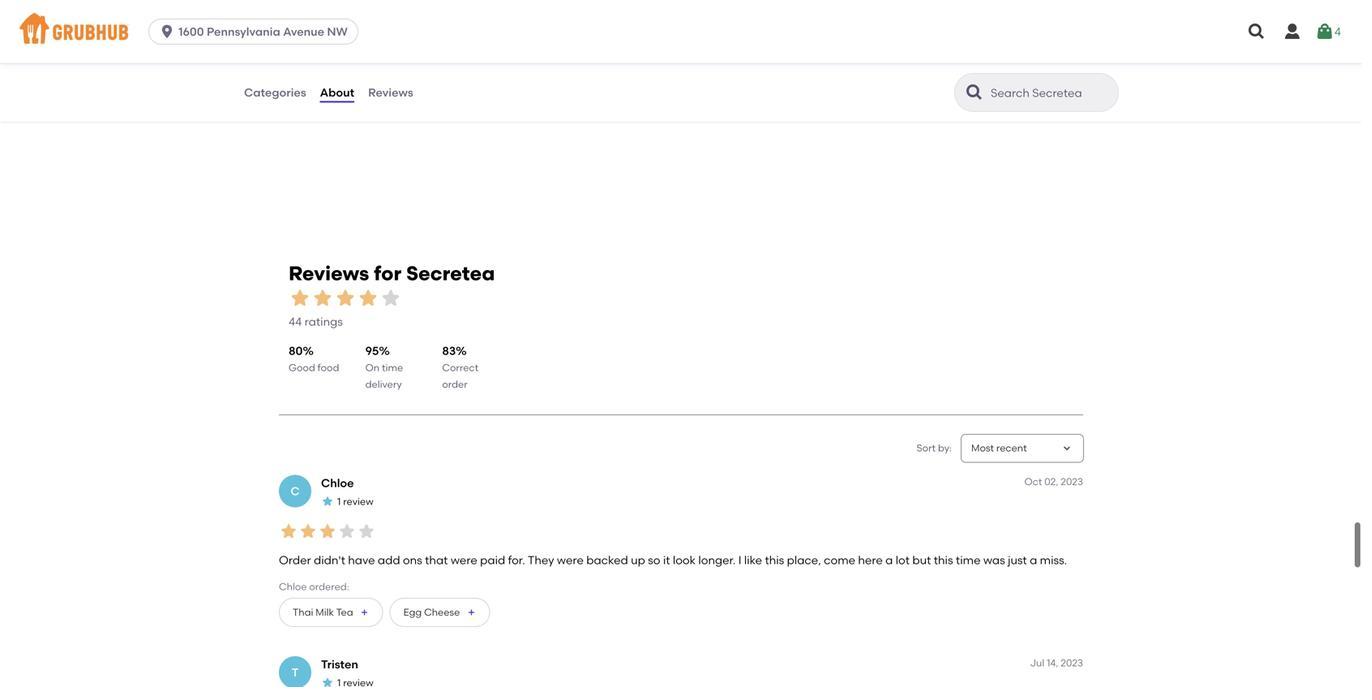 Task type: describe. For each thing, give the bounding box(es) containing it.
95
[[366, 611, 379, 625]]

main navigation navigation
[[0, 0, 1363, 63]]

reviews for secretea
[[289, 529, 495, 552]]

0.44 mi
[[253, 8, 292, 22]]

save this restaurant image
[[492, 278, 511, 297]]

1600 pennsylvania avenue nw button
[[149, 19, 365, 45]]

136
[[1038, 443, 1055, 457]]

food
[[318, 629, 339, 641]]

avenue
[[283, 25, 325, 39]]

breakfast for first subscription pass image from the left
[[290, 405, 335, 417]]

4 button
[[1316, 17, 1342, 46]]

about
[[320, 85, 355, 99]]

order
[[442, 645, 468, 657]]

80 good food
[[289, 611, 339, 641]]

4
[[1335, 25, 1342, 38]]

breakfast for second subscription pass image from left
[[580, 405, 625, 417]]

9622
[[309, 63, 336, 77]]

83 correct order
[[442, 611, 479, 657]]

coffee
[[870, 405, 902, 417]]

reviews for reviews
[[368, 85, 414, 99]]

136 ratings
[[1038, 443, 1096, 457]]

and
[[904, 405, 923, 417]]

secretea
[[406, 529, 495, 552]]

(202) 452-9622
[[253, 63, 336, 77]]

save this restaurant button
[[487, 273, 516, 302]]

for
[[374, 529, 402, 552]]

44 ratings
[[289, 582, 343, 596]]

time
[[382, 629, 403, 641]]

0.44
[[253, 8, 276, 22]]



Task type: locate. For each thing, give the bounding box(es) containing it.
1 horizontal spatial breakfast
[[580, 405, 625, 417]]

0 horizontal spatial breakfast
[[290, 405, 335, 417]]

0 vertical spatial reviews
[[368, 85, 414, 99]]

search icon image
[[965, 83, 985, 102]]

2 svg image from the left
[[1283, 22, 1303, 41]]

categories
[[244, 85, 306, 99]]

Search Secretea search field
[[990, 85, 1114, 101]]

coffee and tea
[[870, 405, 942, 417]]

(202) 452-9622 button
[[253, 62, 336, 78]]

1 horizontal spatial subscription pass image
[[557, 405, 573, 418]]

1 horizontal spatial svg image
[[1283, 22, 1303, 41]]

0 vertical spatial ratings
[[1058, 443, 1096, 457]]

categories button
[[243, 63, 307, 122]]

0 horizontal spatial subscription pass image
[[267, 405, 283, 418]]

svg image
[[1248, 22, 1267, 41], [1283, 22, 1303, 41], [1316, 22, 1335, 41]]

nw
[[327, 25, 348, 39]]

1 horizontal spatial ratings
[[1058, 443, 1096, 457]]

83
[[442, 611, 456, 625]]

svg image inside 4 button
[[1316, 22, 1335, 41]]

correct
[[442, 629, 479, 641]]

reviews up 44 ratings
[[289, 529, 369, 552]]

ratings
[[1058, 443, 1096, 457], [305, 582, 343, 596]]

ratings right the 44 at left
[[305, 582, 343, 596]]

reviews right about
[[368, 85, 414, 99]]

ratings right 136 at the bottom of page
[[1058, 443, 1096, 457]]

2 subscription pass image from the left
[[557, 405, 573, 418]]

0 horizontal spatial ratings
[[305, 582, 343, 596]]

ratings for 136 ratings
[[1058, 443, 1096, 457]]

1 subscription pass image from the left
[[267, 405, 283, 418]]

1600 pennsylvania avenue nw
[[179, 25, 348, 39]]

1600
[[179, 25, 204, 39]]

1 vertical spatial ratings
[[305, 582, 343, 596]]

2 breakfast from the left
[[580, 405, 625, 417]]

on
[[366, 629, 380, 641]]

0 horizontal spatial svg image
[[1248, 22, 1267, 41]]

breakfast
[[290, 405, 335, 417], [580, 405, 625, 417]]

44
[[289, 582, 302, 596]]

pennsylvania
[[207, 25, 281, 39]]

0.44 mi link
[[253, 0, 672, 39]]

tea
[[925, 405, 942, 417]]

452-
[[284, 63, 309, 77]]

1 breakfast from the left
[[290, 405, 335, 417]]

svg image
[[159, 24, 175, 40]]

delivery
[[366, 645, 402, 657]]

good
[[289, 629, 315, 641]]

about button
[[319, 63, 355, 122]]

subscription pass image
[[267, 405, 283, 418], [557, 405, 573, 418]]

ratings for 44 ratings
[[305, 582, 343, 596]]

star icon image
[[1031, 425, 1044, 438], [1044, 425, 1057, 438], [1057, 425, 1070, 438], [1070, 425, 1083, 438], [1070, 425, 1083, 438], [1083, 425, 1096, 438], [289, 554, 312, 576], [312, 554, 334, 576], [334, 554, 357, 576], [357, 554, 380, 576], [380, 554, 402, 576]]

2 horizontal spatial svg image
[[1316, 22, 1335, 41]]

subscription pass image
[[847, 405, 863, 418]]

reviews
[[368, 85, 414, 99], [289, 529, 369, 552]]

mi
[[279, 8, 292, 22]]

reviews button
[[368, 63, 414, 122]]

80
[[289, 611, 303, 625]]

reviews for reviews for secretea
[[289, 529, 369, 552]]

95 on time delivery
[[366, 611, 403, 657]]

reviews inside button
[[368, 85, 414, 99]]

1 svg image from the left
[[1248, 22, 1267, 41]]

(202)
[[253, 63, 282, 77]]

1 vertical spatial reviews
[[289, 529, 369, 552]]

3 svg image from the left
[[1316, 22, 1335, 41]]



Task type: vqa. For each thing, say whether or not it's contained in the screenshot.
Add A Meal for 25
no



